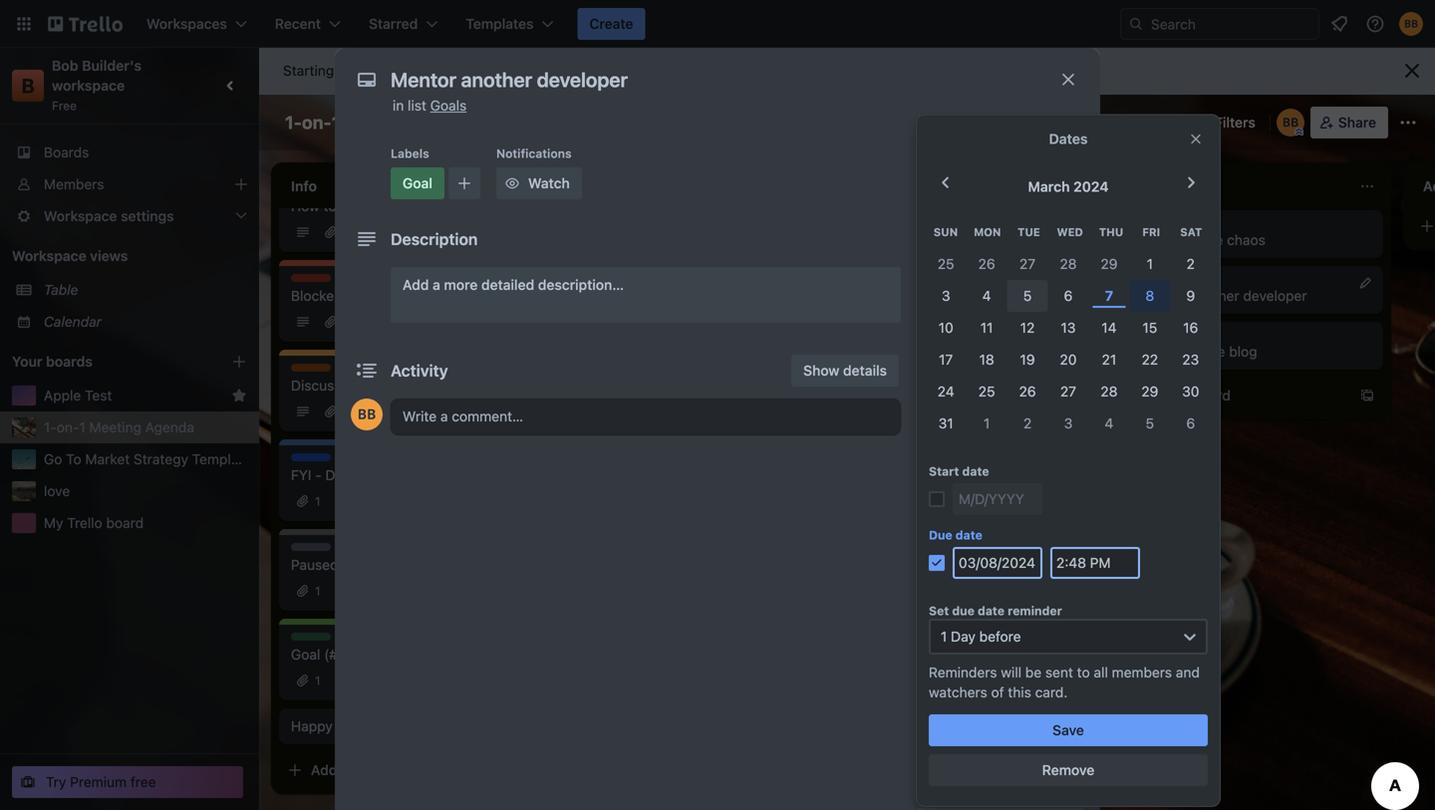 Task type: locate. For each thing, give the bounding box(es) containing it.
0 vertical spatial 28 button
[[1048, 248, 1089, 280]]

3 sm image from the top
[[923, 365, 943, 385]]

(#6)
[[460, 467, 488, 483]]

1 vertical spatial on
[[1053, 288, 1069, 304]]

1 horizontal spatial meeting
[[344, 112, 414, 133]]

sm image inside labels 'link'
[[923, 205, 943, 225]]

collaborators.
[[619, 62, 707, 79]]

1 vertical spatial color: orange, title: "discuss" element
[[291, 364, 336, 379]]

add to card
[[917, 139, 985, 152]]

date
[[962, 464, 989, 478], [956, 528, 983, 542], [978, 604, 1005, 618]]

card down happy link
[[352, 762, 382, 778]]

1 vertical spatial 3
[[1064, 415, 1073, 431]]

free right the 8,
[[381, 62, 406, 79]]

color: orange, title: "discuss" element right add board icon
[[291, 364, 336, 379]]

color: green, title: "goal" element up 22
[[1140, 330, 1180, 345]]

7
[[1105, 287, 1113, 304]]

1 inside the '1-on-1 meeting agenda' link
[[79, 419, 85, 436]]

1-on-1 meeting agenda down the 8,
[[285, 112, 484, 133]]

color: black, title: "paused" element
[[291, 543, 333, 558]]

1 vertical spatial 27
[[1060, 383, 1076, 399]]

we right the how
[[786, 232, 804, 248]]

27 button down 20
[[1048, 376, 1089, 407]]

template
[[192, 451, 251, 467]]

make
[[574, 403, 609, 420]]

move
[[949, 687, 984, 704]]

can right the how
[[759, 232, 782, 248]]

agenda inside text box
[[418, 112, 484, 133]]

26 for the top 26 button
[[978, 255, 995, 272]]

be left sent
[[1025, 664, 1042, 681]]

16
[[1183, 319, 1198, 336]]

29 down 22 button
[[1142, 383, 1159, 399]]

21 button
[[1089, 344, 1130, 376]]

0 horizontal spatial create from template… image
[[1076, 352, 1092, 368]]

5 button up 12
[[1007, 280, 1048, 312]]

cover link
[[917, 359, 1084, 391]]

19 button
[[1007, 344, 1048, 376]]

0 horizontal spatial 10
[[600, 62, 615, 79]]

if inside i think we can improve velocity if we make some tooling changes.
[[775, 383, 783, 400]]

labels down 1-on-1 meeting agenda text box
[[391, 147, 429, 160]]

1 horizontal spatial create from template… image
[[1359, 388, 1375, 404]]

date for start date
[[962, 464, 989, 478]]

add a card button for manage time chaos
[[1128, 380, 1348, 412]]

1 horizontal spatial free
[[381, 62, 406, 79]]

0 vertical spatial on-
[[302, 112, 332, 133]]

free right the premium on the left of the page
[[130, 774, 156, 790]]

1 vertical spatial 4
[[1105, 415, 1114, 431]]

26 button down 19
[[1007, 376, 1048, 407]]

power- down the 31 button
[[917, 457, 959, 471]]

sm image left watch
[[502, 173, 522, 193]]

color: orange, title: "discuss" element
[[857, 274, 902, 289], [291, 364, 336, 379]]

1 down apple test
[[79, 419, 85, 436]]

trello
[[67, 515, 102, 531]]

if right velocity
[[775, 383, 783, 400]]

to right the limited
[[584, 62, 597, 79]]

1 vertical spatial labels
[[949, 207, 992, 223]]

create from template… image for new training program
[[1076, 352, 1092, 368]]

dates inside button
[[949, 287, 987, 303]]

sm image inside watch button
[[502, 173, 522, 193]]

2 paused from the top
[[291, 557, 338, 573]]

my
[[651, 307, 670, 324]]

create from template… image for manage time chaos
[[1359, 388, 1375, 404]]

10 up 17
[[939, 319, 954, 336]]

premium
[[70, 774, 127, 790]]

0 horizontal spatial labels
[[391, 147, 429, 160]]

0 vertical spatial dates
[[1049, 131, 1088, 147]]

try premium free button
[[12, 766, 243, 798]]

0 vertical spatial agenda
[[418, 112, 484, 133]]

sm image inside copy link
[[923, 726, 943, 746]]

5 down 22 button
[[1146, 415, 1154, 431]]

add up the day
[[949, 607, 975, 624]]

2 vertical spatial sm image
[[923, 765, 943, 785]]

2 horizontal spatial add a card button
[[1128, 380, 1348, 412]]

Board name text field
[[275, 107, 494, 139]]

how
[[728, 232, 755, 248]]

0 horizontal spatial 28
[[1060, 255, 1077, 272]]

0 vertical spatial will
[[492, 62, 513, 79]]

28
[[1060, 255, 1077, 272], [1101, 383, 1118, 399]]

0 vertical spatial 3 button
[[926, 280, 966, 312]]

1 vertical spatial sm image
[[923, 686, 943, 706]]

goal for goal best practice blog
[[1140, 331, 1166, 345]]

- for fyi
[[315, 467, 322, 483]]

3 right the fields
[[1064, 415, 1073, 431]]

ups inside add power-ups "link"
[[1025, 526, 1052, 542]]

market
[[85, 451, 130, 467]]

- for discuss
[[345, 377, 351, 394]]

manage
[[1140, 232, 1192, 248]]

0 vertical spatial color: orange, title: "discuss" element
[[857, 274, 902, 289]]

1 horizontal spatial 28
[[1101, 383, 1118, 399]]

2 right custom at the bottom of the page
[[1023, 415, 1032, 431]]

add a card for manage time chaos
[[1160, 387, 1231, 404]]

2 the from the left
[[857, 307, 878, 324]]

1 vertical spatial 10
[[939, 319, 954, 336]]

on- inside text box
[[302, 112, 332, 133]]

fyi - discuss if interested (#6) link
[[291, 465, 522, 485]]

1 horizontal spatial 25
[[978, 383, 995, 399]]

1 horizontal spatial if
[[775, 383, 783, 400]]

add a card down report?
[[877, 351, 948, 368]]

i
[[574, 383, 578, 400]]

31
[[939, 415, 954, 431]]

0 vertical spatial 1 button
[[1130, 248, 1170, 280]]

the right for in the top of the page
[[734, 307, 755, 324]]

0 horizontal spatial 3
[[942, 287, 950, 304]]

1 vertical spatial 29
[[1142, 383, 1159, 399]]

we up some
[[617, 383, 635, 400]]

meeting inside text box
[[344, 112, 414, 133]]

views
[[90, 248, 128, 264]]

0 vertical spatial on
[[691, 232, 708, 248]]

members link up labels 'link'
[[917, 159, 1084, 191]]

color: green, title: "goal" element for manage
[[1140, 218, 1180, 233]]

my
[[44, 515, 63, 531]]

sm image for copy
[[923, 726, 943, 746]]

1 horizontal spatial 1-on-1 meeting agenda
[[285, 112, 484, 133]]

on up 13
[[1053, 288, 1069, 304]]

march 2024
[[1028, 178, 1109, 195]]

28 button down 'wed' in the right top of the page
[[1048, 248, 1089, 280]]

0 horizontal spatial dates
[[949, 287, 987, 303]]

you
[[886, 288, 910, 304]]

M/D/YYYY text field
[[953, 547, 1043, 579]]

10 down create button
[[600, 62, 615, 79]]

goal manage time chaos
[[1140, 219, 1266, 248]]

1 blocker from the top
[[291, 275, 334, 289]]

0 vertical spatial sm image
[[502, 173, 522, 193]]

4 down 21 button
[[1105, 415, 1114, 431]]

happy
[[291, 718, 333, 735]]

1 horizontal spatial add a card button
[[845, 344, 1064, 376]]

2 button right custom at the bottom of the page
[[1007, 407, 1048, 439]]

need
[[374, 557, 407, 573]]

1 vertical spatial 4 button
[[1089, 407, 1130, 439]]

- inside blocker blocker - timely discussion (#4)
[[343, 288, 349, 304]]

4
[[982, 287, 991, 304], [1105, 415, 1114, 431]]

1 horizontal spatial 10
[[939, 319, 954, 336]]

add up last month image
[[917, 139, 940, 152]]

sm image inside make template link
[[923, 765, 943, 785]]

0 horizontal spatial 26
[[978, 255, 995, 272]]

1 fyi from the top
[[291, 454, 309, 468]]

add down report?
[[877, 351, 903, 368]]

actions
[[917, 659, 961, 673]]

8 button
[[1130, 280, 1170, 312]]

goal inside goal best practice blog
[[1140, 331, 1166, 345]]

if inside fyi fyi - discuss if interested (#6)
[[379, 467, 388, 483]]

21
[[1102, 351, 1117, 368]]

sm image inside cover link
[[923, 365, 943, 385]]

bob builder (bobbuilder40) image
[[1277, 109, 1304, 137], [351, 399, 383, 431]]

goals
[[430, 97, 467, 114]]

4 button down 21 button
[[1089, 407, 1130, 439]]

12 button
[[1007, 312, 1048, 344]]

this inside how to use this board link
[[367, 198, 390, 214]]

fyi up color: black, title: "paused" element
[[291, 467, 311, 483]]

date right due
[[956, 528, 983, 542]]

power- up m/d/yyyy text field
[[979, 526, 1026, 542]]

1 vertical spatial can
[[639, 383, 662, 400]]

0 vertical spatial 2 button
[[1170, 248, 1211, 280]]

2 button up 9
[[1170, 248, 1211, 280]]

discuss up report?
[[857, 275, 902, 289]]

0 vertical spatial 10
[[600, 62, 615, 79]]

on left x,
[[691, 232, 708, 248]]

a
[[433, 277, 440, 293], [907, 351, 915, 368], [1190, 387, 1198, 404], [341, 762, 349, 778]]

1 horizontal spatial 1 button
[[1130, 248, 1170, 280]]

1 horizontal spatial on-
[[302, 112, 332, 133]]

workspace views
[[12, 248, 128, 264]]

members link down boards on the left top of page
[[0, 168, 259, 200]]

sm image
[[502, 173, 522, 193], [923, 686, 943, 706], [923, 765, 943, 785]]

0 vertical spatial 25
[[938, 255, 954, 272]]

goal (#1) link
[[291, 645, 522, 665]]

1 vertical spatial date
[[956, 528, 983, 542]]

template
[[988, 767, 1046, 783]]

on- down starting
[[302, 112, 332, 133]]

6 button down 30
[[1170, 407, 1211, 439]]

on- down the apple
[[57, 419, 79, 436]]

0 vertical spatial 4 button
[[966, 280, 1007, 312]]

sm image inside move link
[[923, 686, 943, 706]]

4 sm image from the top
[[923, 726, 943, 746]]

go to market strategy template
[[44, 451, 251, 467]]

how
[[291, 198, 320, 214]]

28 button down 21
[[1089, 376, 1130, 407]]

forward?
[[613, 252, 669, 268]]

show
[[803, 362, 840, 379]]

6 button up 13
[[1048, 280, 1089, 312]]

(#3)
[[464, 377, 492, 394]]

starred icon image
[[231, 388, 247, 404]]

how to use this board
[[291, 198, 432, 214]]

try premium free
[[46, 774, 156, 790]]

ups up m/d/yyyy text field
[[1025, 526, 1052, 542]]

1 horizontal spatial labels
[[949, 207, 992, 223]]

copy link
[[917, 720, 1084, 751]]

0 horizontal spatial board
[[106, 515, 144, 531]]

can inside the team is stuck on x, how can we move forward?
[[759, 232, 782, 248]]

add power-ups link
[[917, 518, 1084, 550]]

program
[[942, 232, 996, 248]]

goal inside goal manage time chaos
[[1140, 219, 1166, 233]]

how to use this board link
[[291, 196, 522, 216]]

1-
[[285, 112, 302, 133], [44, 419, 57, 436]]

5 button down 22 button
[[1130, 407, 1170, 439]]

1 vertical spatial 2 button
[[1007, 407, 1048, 439]]

sat
[[1180, 226, 1202, 239]]

1 vertical spatial add a card button
[[1128, 380, 1348, 412]]

goals link
[[430, 97, 467, 114]]

share
[[1338, 114, 1376, 131]]

- left no
[[342, 557, 349, 573]]

0 horizontal spatial 1 button
[[966, 407, 1007, 439]]

1 sm image from the top
[[923, 165, 943, 185]]

add inside "link"
[[949, 526, 975, 542]]

0 horizontal spatial 6 button
[[1048, 280, 1089, 312]]

add
[[917, 139, 940, 152], [403, 277, 429, 293], [877, 351, 903, 368], [1160, 387, 1186, 404], [949, 526, 975, 542], [949, 607, 975, 624], [311, 762, 337, 778]]

1 horizontal spatial members link
[[917, 159, 1084, 191]]

0 vertical spatial 1-on-1 meeting agenda
[[285, 112, 484, 133]]

sm image for members
[[923, 165, 943, 185]]

1 horizontal spatial color: orange, title: "discuss" element
[[857, 274, 902, 289]]

color: red, title: "blocker" element
[[291, 274, 334, 289]]

29 down thu
[[1101, 255, 1118, 272]]

0 vertical spatial add a card button
[[845, 344, 1064, 376]]

labels up mon
[[949, 207, 992, 223]]

will right workspaces
[[492, 62, 513, 79]]

2 sm image from the top
[[923, 205, 943, 225]]

ups up confluence
[[959, 457, 982, 471]]

x,
[[711, 232, 725, 248]]

26 up the fields
[[1019, 383, 1036, 399]]

0 vertical spatial 29 button
[[1089, 248, 1130, 280]]

- inside the paused paused - no need to discuss (#0)
[[342, 557, 349, 573]]

1 vertical spatial meeting
[[89, 419, 141, 436]]

i think we can improve velocity if we make some tooling changes.
[[574, 383, 805, 420]]

more
[[444, 277, 478, 293]]

10 inside button
[[939, 319, 954, 336]]

1 horizontal spatial 3
[[1064, 415, 1073, 431]]

can
[[759, 232, 782, 248], [639, 383, 662, 400]]

watch button
[[496, 167, 582, 199]]

paused - no need to discuss (#0) link
[[291, 555, 522, 575]]

27 for 27 button to the bottom
[[1060, 383, 1076, 399]]

sm image for watch
[[502, 173, 522, 193]]

27 down '20' button
[[1060, 383, 1076, 399]]

discuss inside discuss can you please give feedback on the report?
[[857, 275, 902, 289]]

27 down tue in the right of the page
[[1020, 255, 1036, 272]]

fyi right template
[[291, 454, 309, 468]]

28 for top the 28 button
[[1060, 255, 1077, 272]]

0 horizontal spatial the
[[734, 307, 755, 324]]

0 vertical spatial this
[[367, 198, 390, 214]]

0 horizontal spatial 27
[[1020, 255, 1036, 272]]

mon
[[974, 226, 1001, 239]]

0 horizontal spatial add a card button
[[279, 754, 498, 786]]

we inside the team is stuck on x, how can we move forward?
[[786, 232, 804, 248]]

velocity
[[721, 383, 771, 400]]

paused
[[291, 544, 333, 558], [291, 557, 338, 573]]

to left use at top left
[[323, 198, 336, 214]]

discuss left interested
[[325, 467, 376, 483]]

date up before
[[978, 604, 1005, 618]]

0 horizontal spatial 25
[[938, 255, 954, 272]]

add up m/d/yyyy text field
[[949, 526, 975, 542]]

on inside discuss can you please give feedback on the report?
[[1053, 288, 1069, 304]]

sm image left 'copy'
[[923, 726, 943, 746]]

0 vertical spatial 4
[[982, 287, 991, 304]]

2 vertical spatial add a card
[[311, 762, 382, 778]]

1 horizontal spatial 4
[[1105, 415, 1114, 431]]

- left the suggested
[[345, 377, 351, 394]]

free inside button
[[130, 774, 156, 790]]

0 horizontal spatial power-
[[917, 457, 959, 471]]

0 vertical spatial create from template… image
[[1076, 352, 1092, 368]]

- for paused
[[342, 557, 349, 573]]

0 vertical spatial meeting
[[344, 112, 414, 133]]

27 button down tue in the right of the page
[[1007, 248, 1048, 280]]

training
[[890, 232, 938, 248]]

dates button
[[917, 279, 1084, 311]]

last month image
[[934, 171, 958, 195]]

members down the add to card
[[949, 167, 1010, 183]]

28 down 'wed' in the right top of the page
[[1060, 255, 1077, 272]]

28 down 21 button
[[1101, 383, 1118, 399]]

0 vertical spatial 28
[[1060, 255, 1077, 272]]

14 button
[[1089, 312, 1130, 344]]

best practice blog link
[[1140, 342, 1371, 362]]

1 horizontal spatial can
[[759, 232, 782, 248]]

agenda
[[418, 112, 484, 133], [145, 419, 194, 436]]

this right use at top left
[[367, 198, 390, 214]]

4 for leftmost 4 button
[[982, 287, 991, 304]]

1 down apr at the left of the page
[[332, 112, 340, 133]]

start
[[929, 464, 959, 478]]

meeting up market
[[89, 419, 141, 436]]

2 vertical spatial date
[[978, 604, 1005, 618]]

of
[[991, 684, 1004, 700]]

6 down 30 button
[[1186, 415, 1195, 431]]

to right "need" on the left bottom
[[410, 557, 423, 573]]

29 button
[[1089, 248, 1130, 280], [1130, 376, 1170, 407]]

bob builder (bobbuilder40) image right filters
[[1277, 109, 1304, 137]]

30
[[1182, 383, 1199, 399]]

create from template… image
[[1076, 352, 1092, 368], [1359, 388, 1375, 404]]

- inside discuss discuss - suggested topic (#3)
[[345, 377, 351, 394]]

sm image left cover at the top
[[923, 365, 943, 385]]

will up of
[[1001, 664, 1022, 681]]

next
[[759, 307, 786, 324]]

1 vertical spatial 3 button
[[1048, 407, 1089, 439]]

the team is stuck on x, how can we move forward?
[[574, 232, 804, 268]]

0 horizontal spatial free
[[130, 774, 156, 790]]

6 up 13
[[1064, 287, 1073, 304]]

- inside fyi fyi - discuss if interested (#6)
[[315, 467, 322, 483]]

sm image
[[923, 165, 943, 185], [923, 205, 943, 225], [923, 365, 943, 385], [923, 726, 943, 746]]

color: green, title: "goal" element
[[391, 167, 444, 199], [1140, 218, 1180, 233], [1140, 274, 1180, 289], [1140, 330, 1180, 345], [291, 633, 331, 648]]

another
[[1190, 288, 1240, 304]]

goal inside goal mentor another developer
[[1140, 275, 1166, 289]]

None text field
[[381, 62, 1039, 98]]

on-
[[302, 112, 332, 133], [57, 419, 79, 436]]

0 horizontal spatial this
[[367, 198, 390, 214]]

4 button up 11
[[966, 280, 1007, 312]]

a left 17 button
[[907, 351, 915, 368]]

1-on-1 meeting agenda up market
[[44, 419, 194, 436]]

1 horizontal spatial on
[[1053, 288, 1069, 304]]

1 vertical spatial bob builder (bobbuilder40) image
[[351, 399, 383, 431]]

if left interested
[[379, 467, 388, 483]]

add a card button for new training program
[[845, 344, 1064, 376]]

can up some
[[639, 383, 662, 400]]

1 horizontal spatial will
[[1001, 664, 1022, 681]]

0 horizontal spatial 3 button
[[926, 280, 966, 312]]

3
[[942, 287, 950, 304], [1064, 415, 1073, 431]]

goal for goal manage time chaos
[[1140, 219, 1166, 233]]

0 vertical spatial ups
[[959, 457, 982, 471]]

- left timely
[[343, 288, 349, 304]]

0 notifications image
[[1328, 12, 1351, 36]]

agenda down workspaces
[[418, 112, 484, 133]]

0 vertical spatial 5 button
[[1007, 280, 1048, 312]]

2 fyi from the top
[[291, 467, 311, 483]]

due
[[929, 528, 953, 542]]

4 for the right 4 button
[[1105, 415, 1114, 431]]

card right 30
[[1201, 387, 1231, 404]]

practice
[[1173, 343, 1225, 360]]

0 horizontal spatial 1-
[[44, 419, 57, 436]]

-
[[343, 288, 349, 304], [345, 377, 351, 394], [315, 467, 322, 483], [342, 557, 349, 573]]

- up color: black, title: "paused" element
[[315, 467, 322, 483]]

be inside the reminders will be sent to all members and watchers of this card.
[[1025, 664, 1042, 681]]

topic
[[428, 377, 461, 394]]

make
[[949, 767, 984, 783]]

1 vertical spatial 28
[[1101, 383, 1118, 399]]

5 up 12
[[1023, 287, 1032, 304]]

2 blocker from the top
[[291, 288, 339, 304]]

we down show
[[787, 383, 805, 400]]

1- up the go
[[44, 419, 57, 436]]

1 vertical spatial dates
[[949, 287, 987, 303]]

26 for 26 button to the bottom
[[1019, 383, 1036, 399]]

0 vertical spatial 27
[[1020, 255, 1036, 272]]

1 vertical spatial on-
[[57, 419, 79, 436]]

1 the from the left
[[734, 307, 755, 324]]

2 button
[[1170, 248, 1211, 280], [1007, 407, 1048, 439]]

M/D/YYYY text field
[[953, 483, 1043, 515]]

Search field
[[1144, 9, 1319, 39]]

2 horizontal spatial add a card
[[1160, 387, 1231, 404]]

0 vertical spatial 25 button
[[926, 248, 966, 280]]

0 horizontal spatial on-
[[57, 419, 79, 436]]

the inside the i've drafted my goals for the next few months. any feedback?
[[734, 307, 755, 324]]

can
[[857, 288, 883, 304]]



Task type: describe. For each thing, give the bounding box(es) containing it.
0 horizontal spatial 29
[[1101, 255, 1118, 272]]

a down 23 button
[[1190, 387, 1198, 404]]

1-on-1 meeting agenda inside 1-on-1 meeting agenda text box
[[285, 112, 484, 133]]

22
[[1142, 351, 1158, 368]]

new
[[857, 232, 886, 248]]

add power-ups
[[949, 526, 1052, 542]]

1 vertical spatial 5 button
[[1130, 407, 1170, 439]]

0 vertical spatial 6 button
[[1048, 280, 1089, 312]]

description
[[391, 230, 478, 249]]

set
[[929, 604, 949, 618]]

calendar link
[[44, 312, 247, 332]]

1 horizontal spatial dates
[[1049, 131, 1088, 147]]

1 vertical spatial 1-
[[44, 419, 57, 436]]

1 vertical spatial 28 button
[[1089, 376, 1130, 407]]

search image
[[1128, 16, 1144, 32]]

1 down 'goal goal (#1)'
[[315, 674, 321, 688]]

fields
[[1004, 406, 1042, 423]]

add down happy
[[311, 762, 337, 778]]

0 horizontal spatial 4 button
[[966, 280, 1007, 312]]

this inside the reminders will be sent to all members and watchers of this card.
[[1008, 684, 1031, 700]]

report?
[[882, 307, 928, 324]]

card up 24
[[918, 351, 948, 368]]

color: green, title: "goal" element up description
[[391, 167, 444, 199]]

0 vertical spatial 6
[[1064, 287, 1073, 304]]

1-on-1 meeting agenda link
[[44, 418, 247, 438]]

sm image for move
[[923, 686, 943, 706]]

the team is stuck on x, how can we move forward? link
[[574, 230, 805, 270]]

fyi fyi - discuss if interested (#6)
[[291, 454, 488, 483]]

details
[[843, 362, 887, 379]]

all
[[1094, 664, 1108, 681]]

0 horizontal spatial will
[[492, 62, 513, 79]]

add right timely
[[403, 277, 429, 293]]

1 horizontal spatial 3 button
[[1048, 407, 1089, 439]]

1 horizontal spatial 6 button
[[1170, 407, 1211, 439]]

1 vertical spatial 25 button
[[966, 376, 1007, 407]]

for
[[712, 307, 730, 324]]

blocker blocker - timely discussion (#4)
[[291, 275, 499, 304]]

a down happy link
[[341, 762, 349, 778]]

1 vertical spatial 26 button
[[1007, 376, 1048, 407]]

1 down color: blue, title: "fyi" element
[[315, 494, 321, 508]]

on inside the team is stuck on x, how can we move forward?
[[691, 232, 708, 248]]

show menu image
[[1398, 113, 1418, 133]]

1 down color: black, title: "paused" element
[[315, 584, 321, 598]]

few
[[574, 327, 597, 344]]

discuss left the suggested
[[291, 377, 341, 394]]

11
[[981, 319, 993, 336]]

0 vertical spatial 27 button
[[1007, 248, 1048, 280]]

think
[[581, 383, 613, 400]]

1 vertical spatial 2
[[1023, 415, 1032, 431]]

date for due date
[[956, 528, 983, 542]]

goal for goal mentor another developer
[[1140, 275, 1166, 289]]

0 horizontal spatial members
[[44, 176, 104, 192]]

17 button
[[926, 344, 966, 376]]

1 vertical spatial 29 button
[[1130, 376, 1170, 407]]

i think we can improve velocity if we make some tooling changes. link
[[574, 382, 805, 422]]

Write a comment text field
[[391, 399, 901, 435]]

1 horizontal spatial 6
[[1186, 415, 1195, 431]]

goal for goal
[[403, 175, 433, 191]]

0 horizontal spatial 2 button
[[1007, 407, 1048, 439]]

show details link
[[791, 355, 899, 387]]

a left 'more'
[[433, 277, 440, 293]]

love link
[[44, 481, 247, 501]]

7 button
[[1089, 280, 1130, 312]]

any
[[657, 327, 681, 344]]

color: orange, title: "discuss" element for can you please give feedback on the report?
[[857, 274, 902, 289]]

add down 23 button
[[1160, 387, 1186, 404]]

0 vertical spatial 3
[[942, 287, 950, 304]]

power-ups
[[917, 457, 982, 471]]

1 left the fields
[[984, 415, 990, 431]]

1 inside 1-on-1 meeting agenda text box
[[332, 112, 340, 133]]

give
[[959, 288, 986, 304]]

thu
[[1099, 226, 1124, 239]]

automation image
[[1149, 107, 1177, 135]]

labels inside 'link'
[[949, 207, 992, 223]]

best
[[1140, 343, 1169, 360]]

attachment
[[949, 326, 1026, 343]]

goal mentor another developer
[[1140, 275, 1307, 304]]

11 button
[[966, 312, 1007, 344]]

starting apr 8, free workspaces will be limited to 10 collaborators.
[[283, 62, 707, 79]]

activity
[[391, 361, 448, 380]]

0 horizontal spatial agenda
[[145, 419, 194, 436]]

13 button
[[1048, 312, 1089, 344]]

your boards with 5 items element
[[12, 350, 201, 374]]

use
[[340, 198, 363, 214]]

color: orange, title: "discuss" element for discuss - suggested topic (#3)
[[291, 364, 336, 379]]

custom fields
[[949, 406, 1042, 423]]

i've drafted my goals for the next few months. any feedback? link
[[574, 306, 805, 346]]

day
[[951, 628, 976, 645]]

reminder
[[1008, 604, 1062, 618]]

1 horizontal spatial members
[[949, 167, 1010, 183]]

is
[[638, 232, 649, 248]]

confluence
[[949, 486, 1024, 502]]

goal for goal goal (#1)
[[291, 634, 317, 648]]

members
[[1112, 664, 1172, 681]]

primary element
[[0, 0, 1435, 48]]

color: green, title: "goal" element for best
[[1140, 330, 1180, 345]]

0 vertical spatial 2
[[1187, 255, 1195, 272]]

feedback?
[[685, 327, 752, 344]]

(#4)
[[471, 288, 499, 304]]

0 horizontal spatial meeting
[[89, 419, 141, 436]]

bob builder (bobbuilder40) image
[[1399, 12, 1423, 36]]

changes.
[[699, 403, 758, 420]]

i've
[[574, 307, 597, 324]]

9 button
[[1170, 280, 1211, 312]]

mentor another developer link
[[1140, 286, 1371, 306]]

discussion
[[399, 288, 468, 304]]

blog
[[1229, 343, 1257, 360]]

watch
[[528, 175, 570, 191]]

checklist
[[949, 247, 1010, 263]]

in
[[393, 97, 404, 114]]

card.
[[1035, 684, 1068, 700]]

0 vertical spatial 26 button
[[966, 248, 1007, 280]]

1 vertical spatial 5
[[1146, 415, 1154, 431]]

limited
[[537, 62, 580, 79]]

sm image for cover
[[923, 365, 943, 385]]

0 vertical spatial bob builder (bobbuilder40) image
[[1277, 109, 1304, 137]]

i've drafted my goals for the next few months. any feedback?
[[574, 307, 786, 344]]

1 paused from the top
[[291, 544, 333, 558]]

goals
[[674, 307, 709, 324]]

add a card for new training program
[[877, 351, 948, 368]]

boards link
[[0, 137, 259, 168]]

18
[[979, 351, 994, 368]]

0 horizontal spatial members link
[[0, 168, 259, 200]]

manage time chaos link
[[1140, 230, 1371, 250]]

1 horizontal spatial board
[[394, 198, 432, 214]]

color: green, title: "goal" element for mentor
[[1140, 274, 1180, 289]]

color: green, title: "goal" element up happy
[[291, 633, 331, 648]]

power ups image
[[1121, 115, 1137, 131]]

1 left the day
[[941, 628, 947, 645]]

the inside discuss can you please give feedback on the report?
[[857, 307, 878, 324]]

24 button
[[926, 376, 966, 407]]

discuss right add board icon
[[291, 365, 336, 379]]

blocker - timely discussion (#4) link
[[291, 286, 522, 306]]

improve
[[666, 383, 717, 400]]

0 vertical spatial free
[[381, 62, 406, 79]]

and
[[1176, 664, 1200, 681]]

free
[[52, 99, 77, 113]]

0 horizontal spatial add a card
[[311, 762, 382, 778]]

edit card image
[[1357, 275, 1373, 291]]

27 for topmost 27 button
[[1020, 255, 1036, 272]]

1 horizontal spatial 4 button
[[1089, 407, 1130, 439]]

color: blue, title: "fyi" element
[[291, 453, 331, 468]]

add board image
[[231, 354, 247, 370]]

calendar power-up image
[[1043, 114, 1058, 130]]

1 vertical spatial 27 button
[[1048, 376, 1089, 407]]

due date
[[929, 528, 983, 542]]

- for blocker
[[343, 288, 349, 304]]

my trello board
[[44, 515, 144, 531]]

close popover image
[[1188, 131, 1204, 147]]

13
[[1061, 319, 1076, 336]]

1-on-1 meeting agenda inside the '1-on-1 meeting agenda' link
[[44, 419, 194, 436]]

20 button
[[1048, 344, 1089, 376]]

sm image for make template
[[923, 765, 943, 785]]

filters
[[1215, 114, 1256, 131]]

can inside i think we can improve velocity if we make some tooling changes.
[[639, 383, 662, 400]]

share button
[[1310, 107, 1388, 139]]

move
[[574, 252, 609, 268]]

0 horizontal spatial 5
[[1023, 287, 1032, 304]]

28 for the bottom the 28 button
[[1101, 383, 1118, 399]]

1- inside text box
[[285, 112, 302, 133]]

tue
[[1018, 226, 1040, 239]]

2 vertical spatial add a card button
[[279, 754, 498, 786]]

1 horizontal spatial 2 button
[[1170, 248, 1211, 280]]

to up last month image
[[944, 139, 956, 152]]

23 button
[[1170, 344, 1211, 376]]

10 button
[[926, 312, 966, 344]]

to inside the reminders will be sent to all members and watchers of this card.
[[1077, 664, 1090, 681]]

0 horizontal spatial bob builder (bobbuilder40) image
[[351, 399, 383, 431]]

team
[[602, 232, 635, 248]]

1 down manage
[[1147, 255, 1153, 272]]

1 vertical spatial 1 button
[[966, 407, 1007, 439]]

15 button
[[1130, 312, 1170, 344]]

discuss inside fyi fyi - discuss if interested (#6)
[[325, 467, 376, 483]]

your
[[12, 353, 42, 370]]

Add time text field
[[1050, 547, 1140, 579]]

will inside the reminders will be sent to all members and watchers of this card.
[[1001, 664, 1022, 681]]

open information menu image
[[1365, 14, 1385, 34]]

31 button
[[926, 407, 966, 439]]

card up labels 'link'
[[959, 139, 985, 152]]

0 vertical spatial be
[[517, 62, 533, 79]]

new training program
[[857, 232, 996, 248]]

power- inside "link"
[[979, 526, 1026, 542]]

0 vertical spatial power-
[[917, 457, 959, 471]]

next month image
[[1179, 171, 1203, 195]]

1 vertical spatial board
[[106, 515, 144, 531]]

go
[[44, 451, 62, 467]]

tooling
[[651, 403, 695, 420]]

to inside the paused paused - no need to discuss (#0)
[[410, 557, 423, 573]]



Task type: vqa. For each thing, say whether or not it's contained in the screenshot.


